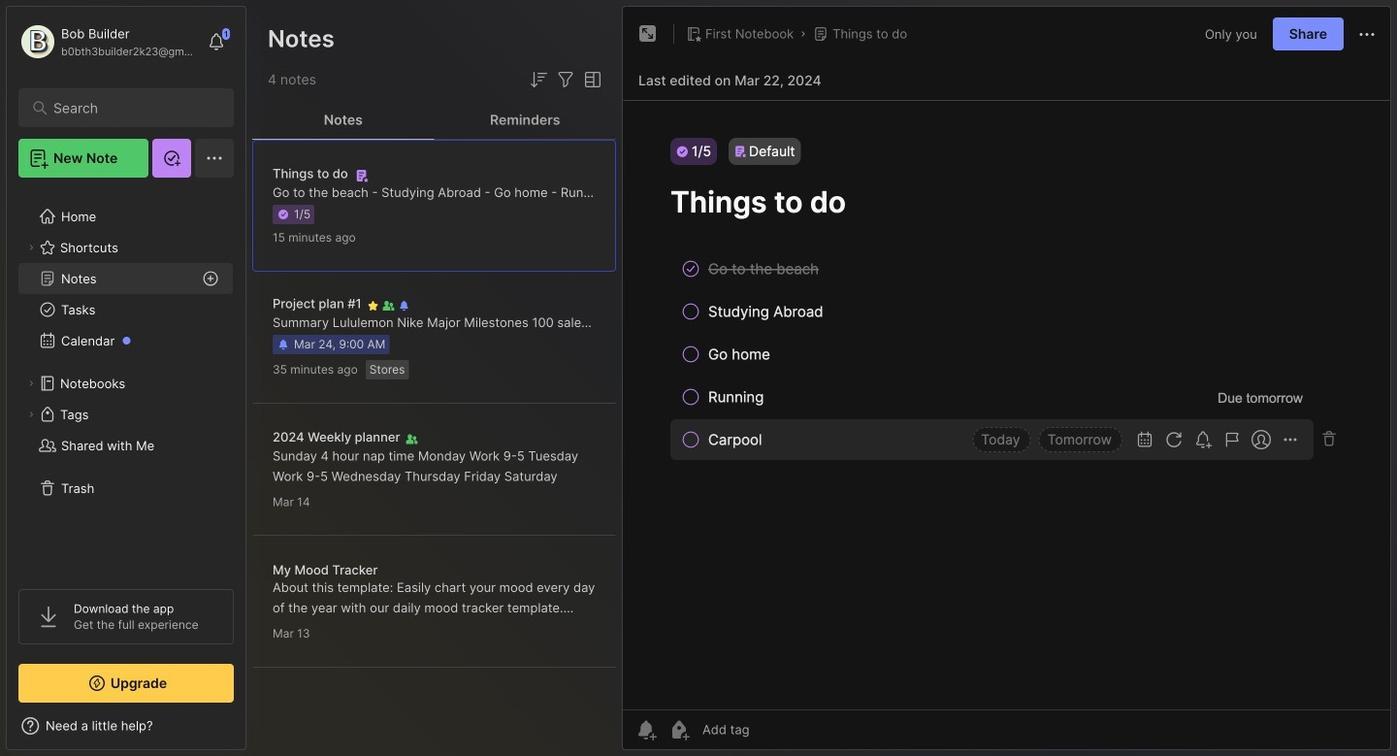 Task type: describe. For each thing, give the bounding box(es) containing it.
expand notebooks image
[[25, 378, 37, 389]]

add filters image
[[554, 68, 578, 91]]

Search text field
[[53, 99, 208, 117]]

tree inside main element
[[7, 189, 246, 572]]

main element
[[0, 0, 252, 756]]

Note Editor text field
[[623, 100, 1391, 710]]

add tag image
[[668, 718, 691, 742]]

Add filters field
[[554, 68, 578, 91]]

Sort options field
[[527, 68, 550, 91]]

View options field
[[578, 68, 605, 91]]



Task type: vqa. For each thing, say whether or not it's contained in the screenshot.
'search box'
yes



Task type: locate. For each thing, give the bounding box(es) containing it.
none search field inside main element
[[53, 96, 208, 119]]

more actions image
[[1356, 23, 1379, 46]]

Add tag field
[[701, 721, 846, 738]]

expand note image
[[637, 22, 660, 46]]

Account field
[[18, 22, 198, 61]]

tab list
[[252, 101, 616, 140]]

add a reminder image
[[635, 718, 658, 742]]

click to collapse image
[[245, 720, 260, 744]]

More actions field
[[1356, 22, 1379, 46]]

note window element
[[622, 6, 1392, 755]]

None search field
[[53, 96, 208, 119]]

WHAT'S NEW field
[[7, 711, 246, 742]]

expand tags image
[[25, 409, 37, 420]]

tree
[[7, 189, 246, 572]]



